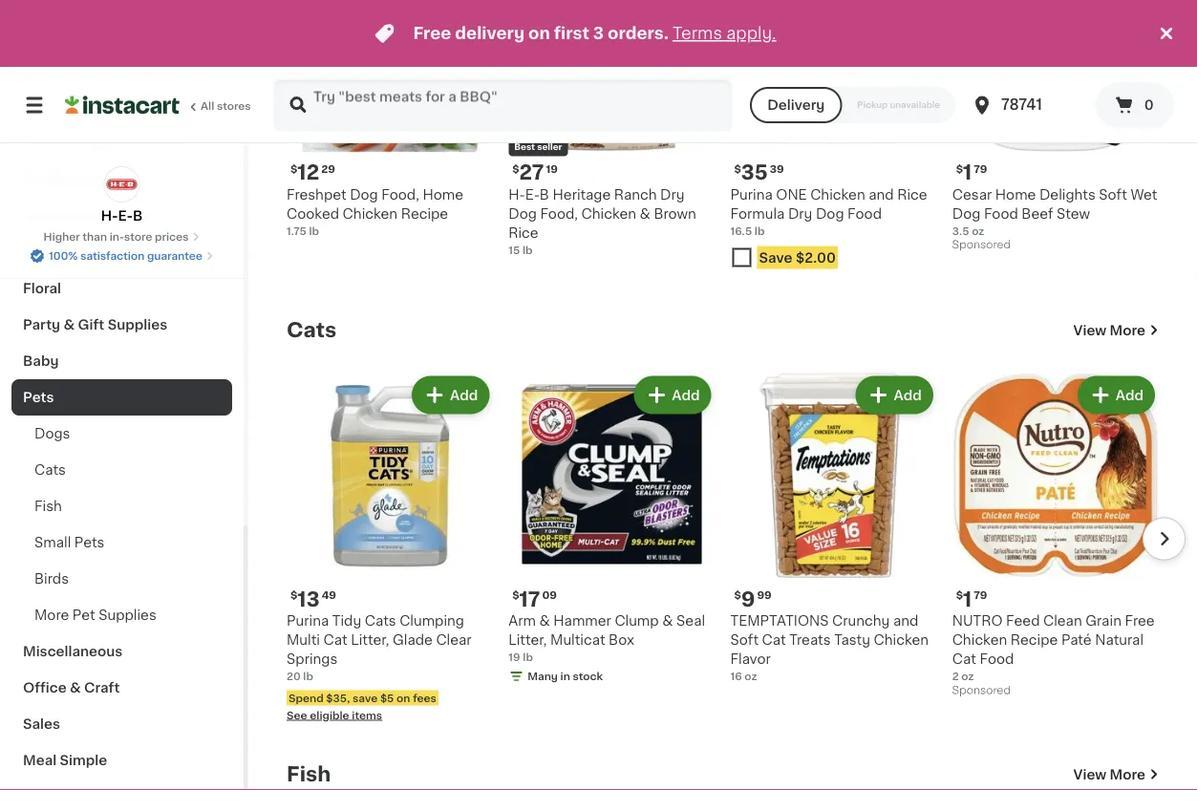 Task type: locate. For each thing, give the bounding box(es) containing it.
0 horizontal spatial cats link
[[11, 452, 232, 489]]

$ up freshpet
[[291, 164, 298, 174]]

$ inside '$ 12 29'
[[291, 164, 298, 174]]

b up store
[[133, 209, 143, 223]]

0 horizontal spatial 19
[[509, 653, 521, 663]]

1 view from the top
[[1074, 324, 1107, 337]]

39
[[770, 164, 785, 174]]

oz inside 'cesar home delights soft wet dog food beef stew 3.5 oz'
[[972, 226, 985, 237]]

2 item carousel region from the top
[[287, 365, 1186, 733]]

19 inside $ 27 19
[[546, 164, 558, 174]]

0 horizontal spatial dry
[[661, 188, 685, 202]]

2 horizontal spatial cats
[[365, 615, 396, 628]]

1 vertical spatial food,
[[541, 207, 578, 221]]

1
[[964, 163, 973, 183], [964, 590, 973, 610]]

rice left cesar
[[898, 188, 928, 202]]

item carousel region containing 13
[[287, 365, 1186, 733]]

1 vertical spatial pets
[[74, 536, 105, 550]]

1 horizontal spatial home
[[996, 188, 1037, 202]]

1 vertical spatial free
[[1126, 615, 1155, 628]]

2 $ 1 79 from the top
[[957, 590, 988, 610]]

kitchen supplies link
[[11, 234, 232, 271]]

oz right 16
[[745, 672, 758, 682]]

litter, inside purina tidy cats clumping multi cat litter, glade clear springs 20 lb
[[351, 634, 390, 647]]

1 horizontal spatial soft
[[1100, 188, 1128, 202]]

fees
[[413, 693, 437, 704]]

oz for 1
[[972, 226, 985, 237]]

1 vertical spatial view more
[[1074, 768, 1146, 782]]

supplies
[[80, 246, 140, 259], [108, 318, 167, 332], [99, 609, 157, 622]]

1 horizontal spatial on
[[529, 25, 551, 42]]

dog up the 3.5
[[953, 207, 981, 221]]

soft for 9
[[731, 634, 759, 647]]

0 vertical spatial food,
[[382, 188, 420, 202]]

$ 1 79 for 9
[[957, 590, 988, 610]]

1 vertical spatial and
[[894, 615, 919, 628]]

food down cesar
[[985, 207, 1019, 221]]

birds link
[[11, 561, 232, 597]]

dry
[[661, 188, 685, 202], [789, 207, 813, 221]]

0 vertical spatial cats
[[287, 321, 337, 341]]

0 horizontal spatial e-
[[118, 209, 133, 223]]

$ inside $ 17 09
[[513, 591, 520, 601]]

$ up cesar
[[957, 164, 964, 174]]

0 vertical spatial sponsored badge image
[[953, 240, 1011, 251]]

seal
[[677, 615, 706, 628]]

first
[[554, 25, 590, 42]]

& down ranch
[[640, 207, 651, 221]]

2 sponsored badge image from the top
[[953, 686, 1011, 697]]

on inside spend $35, save $5 on fees see eligible items
[[397, 693, 411, 704]]

0 horizontal spatial cats
[[34, 464, 66, 477]]

view
[[1074, 324, 1107, 337], [1074, 768, 1107, 782]]

purina for 35
[[731, 188, 773, 202]]

2 view from the top
[[1074, 768, 1107, 782]]

1 add from the left
[[450, 389, 478, 402]]

0 vertical spatial h-
[[509, 188, 526, 202]]

supplies down floral link
[[108, 318, 167, 332]]

1 horizontal spatial b
[[540, 188, 550, 202]]

1 vertical spatial on
[[397, 693, 411, 704]]

see
[[287, 711, 307, 721]]

sales
[[23, 718, 60, 731]]

on right $5
[[397, 693, 411, 704]]

item carousel region containing 12
[[287, 0, 1186, 289]]

h- inside h-e-b heritage ranch dry dog food, chicken & brown rice 15 lb
[[509, 188, 526, 202]]

$ up arm
[[513, 591, 520, 601]]

$ for cesar home delights soft wet dog food beef stew
[[957, 164, 964, 174]]

h- for h-e-b
[[101, 209, 118, 223]]

0 vertical spatial view more
[[1074, 324, 1146, 337]]

0 horizontal spatial food,
[[382, 188, 420, 202]]

79 up nutro
[[974, 591, 988, 601]]

nutro
[[953, 615, 1003, 628]]

1 horizontal spatial fish link
[[287, 764, 331, 787]]

food up save $2.00 button
[[848, 207, 882, 221]]

2 view more from the top
[[1074, 768, 1146, 782]]

1 $ 1 79 from the top
[[957, 163, 988, 183]]

dog inside 'cesar home delights soft wet dog food beef stew 3.5 oz'
[[953, 207, 981, 221]]

sponsored badge image down 2
[[953, 686, 1011, 697]]

1 vertical spatial 1
[[964, 590, 973, 610]]

79 up cesar
[[974, 164, 988, 174]]

0 vertical spatial and
[[869, 188, 894, 202]]

1 horizontal spatial free
[[1126, 615, 1155, 628]]

chicken inside freshpet dog food, home cooked chicken recipe 1.75 lb
[[343, 207, 398, 221]]

1 horizontal spatial food,
[[541, 207, 578, 221]]

formula
[[731, 207, 785, 221]]

b
[[540, 188, 550, 202], [133, 209, 143, 223]]

freshpet
[[287, 188, 347, 202]]

0 vertical spatial care
[[72, 173, 105, 186]]

0 vertical spatial fish
[[34, 500, 62, 513]]

fish link up "small pets"
[[11, 489, 232, 525]]

lb down formula
[[755, 226, 765, 237]]

guarantee
[[147, 251, 203, 261]]

many
[[528, 672, 558, 682]]

b for h-e-b
[[133, 209, 143, 223]]

1 vertical spatial care
[[87, 209, 120, 223]]

1 home from the left
[[423, 188, 464, 202]]

1 vertical spatial item carousel region
[[287, 365, 1186, 733]]

19 down arm
[[509, 653, 521, 663]]

cat down tidy
[[324, 634, 348, 647]]

pets right small
[[74, 536, 105, 550]]

free left delivery
[[413, 25, 452, 42]]

1 view more link from the top
[[1074, 321, 1160, 340]]

0 horizontal spatial soft
[[731, 634, 759, 647]]

dog up save $2.00 button
[[816, 207, 845, 221]]

0 vertical spatial dry
[[661, 188, 685, 202]]

1 1 from the top
[[964, 163, 973, 183]]

food, inside freshpet dog food, home cooked chicken recipe 1.75 lb
[[382, 188, 420, 202]]

party
[[23, 318, 60, 332]]

$ for h-e-b heritage ranch dry dog food, chicken & brown rice
[[513, 164, 520, 174]]

sponsored badge image down the 3.5
[[953, 240, 1011, 251]]

1 litter, from the left
[[351, 634, 390, 647]]

more for fish
[[1110, 768, 1146, 782]]

limited time offer region
[[0, 0, 1156, 67]]

dog right freshpet
[[350, 188, 378, 202]]

0 horizontal spatial cat
[[324, 634, 348, 647]]

cats
[[287, 321, 337, 341], [34, 464, 66, 477], [365, 615, 396, 628]]

office & craft
[[23, 682, 120, 695]]

1 vertical spatial 19
[[509, 653, 521, 663]]

$ inside $ 27 19
[[513, 164, 520, 174]]

chicken
[[811, 188, 866, 202], [343, 207, 398, 221], [582, 207, 637, 221], [874, 634, 929, 647], [953, 634, 1008, 647]]

soft up flavor on the bottom
[[731, 634, 759, 647]]

chicken down nutro
[[953, 634, 1008, 647]]

spices
[[139, 137, 186, 150]]

0 horizontal spatial purina
[[287, 615, 329, 628]]

care inside personal care link
[[87, 209, 120, 223]]

1 vertical spatial cats link
[[11, 452, 232, 489]]

oz right 2
[[962, 672, 975, 682]]

0 vertical spatial b
[[540, 188, 550, 202]]

$ up nutro
[[957, 591, 964, 601]]

& inside "link"
[[125, 137, 136, 150]]

1 vertical spatial fish
[[287, 765, 331, 785]]

1 horizontal spatial purina
[[731, 188, 773, 202]]

litter, inside arm & hammer clump & seal litter, multicat  box 19 lb
[[509, 634, 547, 647]]

litter, down arm
[[509, 634, 547, 647]]

h- down the 27
[[509, 188, 526, 202]]

h-e-b logo image
[[104, 166, 140, 203]]

supplies down higher than in-store prices
[[80, 246, 140, 259]]

cesar
[[953, 188, 993, 202]]

recipe inside nutro feed clean grain free chicken recipe paté natural cat food 2 oz
[[1011, 634, 1059, 647]]

one
[[777, 188, 807, 202]]

recipe
[[401, 207, 449, 221], [1011, 634, 1059, 647]]

add for 3rd add button from the left
[[894, 389, 922, 402]]

0 horizontal spatial fish
[[34, 500, 62, 513]]

product group containing 9
[[731, 373, 938, 685]]

0 vertical spatial fish link
[[11, 489, 232, 525]]

0 horizontal spatial b
[[133, 209, 143, 223]]

recipe inside freshpet dog food, home cooked chicken recipe 1.75 lb
[[401, 207, 449, 221]]

0 horizontal spatial free
[[413, 25, 452, 42]]

2 vertical spatial supplies
[[99, 609, 157, 622]]

1 horizontal spatial 19
[[546, 164, 558, 174]]

2 view more link from the top
[[1074, 766, 1160, 785]]

nutro feed clean grain free chicken recipe paté natural cat food 2 oz
[[953, 615, 1155, 682]]

0 vertical spatial supplies
[[80, 246, 140, 259]]

lb down cooked
[[309, 226, 319, 237]]

e- up the higher than in-store prices link
[[118, 209, 133, 223]]

purina up multi
[[287, 615, 329, 628]]

13
[[298, 590, 320, 610]]

glade
[[393, 634, 433, 647]]

0 vertical spatial on
[[529, 25, 551, 42]]

best
[[515, 143, 535, 152]]

fish
[[34, 500, 62, 513], [287, 765, 331, 785]]

& left craft
[[70, 682, 81, 695]]

cat
[[324, 634, 348, 647], [762, 634, 787, 647], [953, 653, 977, 667]]

soft left wet
[[1100, 188, 1128, 202]]

health care
[[23, 173, 105, 186]]

health
[[23, 173, 69, 186]]

pets down "baby"
[[23, 391, 54, 404]]

2 litter, from the left
[[509, 634, 547, 647]]

dry up brown
[[661, 188, 685, 202]]

b inside h-e-b heritage ranch dry dog food, chicken & brown rice 15 lb
[[540, 188, 550, 202]]

1 horizontal spatial h-
[[509, 188, 526, 202]]

$ 1 79 up cesar
[[957, 163, 988, 183]]

birds
[[34, 573, 69, 586]]

care inside health care link
[[72, 173, 105, 186]]

$ inside $ 9 99
[[735, 591, 742, 601]]

1 horizontal spatial cats
[[287, 321, 337, 341]]

dog up 15
[[509, 207, 537, 221]]

0 horizontal spatial h-
[[101, 209, 118, 223]]

lb right 20
[[303, 672, 314, 682]]

$2.00
[[796, 251, 836, 265]]

office & craft link
[[11, 670, 232, 706]]

1 vertical spatial purina
[[287, 615, 329, 628]]

lb up many
[[523, 653, 533, 663]]

cat down the temptations
[[762, 634, 787, 647]]

free inside nutro feed clean grain free chicken recipe paté natural cat food 2 oz
[[1126, 615, 1155, 628]]

oils, vinegars, & spices
[[23, 137, 186, 150]]

and up save $2.00 button
[[869, 188, 894, 202]]

None search field
[[273, 78, 733, 132]]

1 add button from the left
[[414, 379, 488, 413]]

chicken down freshpet
[[343, 207, 398, 221]]

craft
[[84, 682, 120, 695]]

1 horizontal spatial fish
[[287, 765, 331, 785]]

20
[[287, 672, 301, 682]]

3
[[594, 25, 604, 42]]

& left spices
[[125, 137, 136, 150]]

e- for h-e-b
[[118, 209, 133, 223]]

oz inside the temptations crunchy and soft cat treats tasty chicken flavor 16 oz
[[745, 672, 758, 682]]

crunchy
[[833, 615, 890, 628]]

19 inside arm & hammer clump & seal litter, multicat  box 19 lb
[[509, 653, 521, 663]]

in-
[[110, 232, 124, 242]]

chicken down crunchy
[[874, 634, 929, 647]]

recipe for 1
[[1011, 634, 1059, 647]]

lb right 15
[[523, 245, 533, 256]]

fish up small
[[34, 500, 62, 513]]

care
[[72, 173, 105, 186], [87, 209, 120, 223]]

delivery
[[455, 25, 525, 42]]

heritage
[[553, 188, 611, 202]]

treats
[[790, 634, 831, 647]]

soft inside 'cesar home delights soft wet dog food beef stew 3.5 oz'
[[1100, 188, 1128, 202]]

purina up formula
[[731, 188, 773, 202]]

lb inside purina tidy cats clumping multi cat litter, glade clear springs 20 lb
[[303, 672, 314, 682]]

2 79 from the top
[[974, 591, 988, 601]]

e- down the 27
[[526, 188, 540, 202]]

0 vertical spatial e-
[[526, 188, 540, 202]]

view more link for fish
[[1074, 766, 1160, 785]]

item carousel region
[[287, 0, 1186, 289], [287, 365, 1186, 733]]

fish link down see
[[287, 764, 331, 787]]

food inside nutro feed clean grain free chicken recipe paté natural cat food 2 oz
[[980, 653, 1015, 667]]

e- inside h-e-b heritage ranch dry dog food, chicken & brown rice 15 lb
[[526, 188, 540, 202]]

3.5
[[953, 226, 970, 237]]

cat up 2
[[953, 653, 977, 667]]

0 horizontal spatial rice
[[509, 227, 539, 240]]

sponsored badge image
[[953, 240, 1011, 251], [953, 686, 1011, 697]]

1 vertical spatial dry
[[789, 207, 813, 221]]

0 horizontal spatial home
[[423, 188, 464, 202]]

1 sponsored badge image from the top
[[953, 240, 1011, 251]]

rice up 15
[[509, 227, 539, 240]]

$ inside '$ 35 39'
[[735, 164, 742, 174]]

free up natural
[[1126, 615, 1155, 628]]

79
[[974, 164, 988, 174], [974, 591, 988, 601]]

3 add from the left
[[894, 389, 922, 402]]

2 vertical spatial cats
[[365, 615, 396, 628]]

and right crunchy
[[894, 615, 919, 628]]

1 vertical spatial view
[[1074, 768, 1107, 782]]

purina inside purina tidy cats clumping multi cat litter, glade clear springs 20 lb
[[287, 615, 329, 628]]

1 horizontal spatial cat
[[762, 634, 787, 647]]

1 vertical spatial soft
[[731, 634, 759, 647]]

2 home from the left
[[996, 188, 1037, 202]]

Search field
[[275, 80, 732, 130]]

dog
[[350, 188, 378, 202], [509, 207, 537, 221], [816, 207, 845, 221], [953, 207, 981, 221]]

1 vertical spatial recipe
[[1011, 634, 1059, 647]]

1 vertical spatial e-
[[118, 209, 133, 223]]

0 horizontal spatial litter,
[[351, 634, 390, 647]]

fish down see
[[287, 765, 331, 785]]

1 vertical spatial $ 1 79
[[957, 590, 988, 610]]

meal simple link
[[11, 743, 232, 779]]

cat inside purina tidy cats clumping multi cat litter, glade clear springs 20 lb
[[324, 634, 348, 647]]

1 vertical spatial view more link
[[1074, 766, 1160, 785]]

0 vertical spatial purina
[[731, 188, 773, 202]]

2 add from the left
[[672, 389, 700, 402]]

miscellaneous link
[[11, 634, 232, 670]]

1 vertical spatial 79
[[974, 591, 988, 601]]

$ left the 39
[[735, 164, 742, 174]]

natural
[[1096, 634, 1144, 647]]

1 view more from the top
[[1074, 324, 1146, 337]]

1 vertical spatial more
[[34, 609, 69, 622]]

09
[[542, 591, 557, 601]]

items
[[352, 711, 382, 721]]

view for cats
[[1074, 324, 1107, 337]]

0 vertical spatial 79
[[974, 164, 988, 174]]

0 vertical spatial recipe
[[401, 207, 449, 221]]

1 up cesar
[[964, 163, 973, 183]]

supplies up miscellaneous link
[[99, 609, 157, 622]]

purina inside purina one chicken and rice formula dry dog food 16.5 lb
[[731, 188, 773, 202]]

h- up higher than in-store prices
[[101, 209, 118, 223]]

oz right the 3.5
[[972, 226, 985, 237]]

chicken right one
[[811, 188, 866, 202]]

0 vertical spatial view more link
[[1074, 321, 1160, 340]]

b down $ 27 19
[[540, 188, 550, 202]]

food inside purina one chicken and rice formula dry dog food 16.5 lb
[[848, 207, 882, 221]]

beef
[[1022, 207, 1054, 221]]

0 vertical spatial free
[[413, 25, 452, 42]]

1 horizontal spatial dry
[[789, 207, 813, 221]]

care down vinegars,
[[72, 173, 105, 186]]

product group
[[731, 0, 938, 277], [953, 0, 1160, 256], [287, 373, 494, 723], [509, 373, 716, 689], [731, 373, 938, 685], [953, 373, 1160, 702]]

0 horizontal spatial on
[[397, 693, 411, 704]]

19 right the 27
[[546, 164, 558, 174]]

food down nutro
[[980, 653, 1015, 667]]

1 item carousel region from the top
[[287, 0, 1186, 289]]

litter, for &
[[509, 634, 547, 647]]

multi
[[287, 634, 320, 647]]

free
[[413, 25, 452, 42], [1126, 615, 1155, 628]]

1 horizontal spatial recipe
[[1011, 634, 1059, 647]]

more inside more pet supplies link
[[34, 609, 69, 622]]

0 vertical spatial item carousel region
[[287, 0, 1186, 289]]

1 up nutro
[[964, 590, 973, 610]]

0 horizontal spatial fish link
[[11, 489, 232, 525]]

on left 'first'
[[529, 25, 551, 42]]

arm
[[509, 615, 536, 628]]

0 vertical spatial 19
[[546, 164, 558, 174]]

$
[[291, 164, 298, 174], [513, 164, 520, 174], [735, 164, 742, 174], [957, 164, 964, 174], [291, 591, 298, 601], [513, 591, 520, 601], [735, 591, 742, 601], [957, 591, 964, 601]]

clump
[[615, 615, 659, 628]]

food, right freshpet
[[382, 188, 420, 202]]

$ 1 79
[[957, 163, 988, 183], [957, 590, 988, 610]]

1 79 from the top
[[974, 164, 988, 174]]

e-
[[526, 188, 540, 202], [118, 209, 133, 223]]

apply.
[[727, 25, 777, 42]]

1 vertical spatial sponsored badge image
[[953, 686, 1011, 697]]

litter,
[[351, 634, 390, 647], [509, 634, 547, 647]]

care up than
[[87, 209, 120, 223]]

2 1 from the top
[[964, 590, 973, 610]]

all
[[201, 101, 214, 111]]

0 vertical spatial rice
[[898, 188, 928, 202]]

29
[[321, 164, 335, 174]]

soft inside the temptations crunchy and soft cat treats tasty chicken flavor 16 oz
[[731, 634, 759, 647]]

dry inside purina one chicken and rice formula dry dog food 16.5 lb
[[789, 207, 813, 221]]

add for fourth add button from right
[[450, 389, 478, 402]]

add for first add button from right
[[1116, 389, 1144, 402]]

$ left 49
[[291, 591, 298, 601]]

1 vertical spatial h-
[[101, 209, 118, 223]]

view more for cats
[[1074, 324, 1146, 337]]

view more
[[1074, 324, 1146, 337], [1074, 768, 1146, 782]]

kitchen
[[23, 246, 77, 259]]

$ down best
[[513, 164, 520, 174]]

0 vertical spatial more
[[1110, 324, 1146, 337]]

home inside 'cesar home delights soft wet dog food beef stew 3.5 oz'
[[996, 188, 1037, 202]]

chicken down ranch
[[582, 207, 637, 221]]

free inside "limited time offer" region
[[413, 25, 452, 42]]

2 vertical spatial more
[[1110, 768, 1146, 782]]

$ inside '$ 13 49'
[[291, 591, 298, 601]]

$35,
[[326, 693, 350, 704]]

dog inside purina one chicken and rice formula dry dog food 16.5 lb
[[816, 207, 845, 221]]

on
[[529, 25, 551, 42], [397, 693, 411, 704]]

higher
[[44, 232, 80, 242]]

0 vertical spatial 1
[[964, 163, 973, 183]]

office
[[23, 682, 67, 695]]

save $2.00
[[760, 251, 836, 265]]

1 horizontal spatial rice
[[898, 188, 928, 202]]

& inside h-e-b heritage ranch dry dog food, chicken & brown rice 15 lb
[[640, 207, 651, 221]]

e- for h-e-b heritage ranch dry dog food, chicken & brown rice 15 lb
[[526, 188, 540, 202]]

prices
[[155, 232, 189, 242]]

1 horizontal spatial litter,
[[509, 634, 547, 647]]

$ 13 49
[[291, 590, 337, 610]]

0 vertical spatial $ 1 79
[[957, 163, 988, 183]]

4 add from the left
[[1116, 389, 1144, 402]]

2 horizontal spatial cat
[[953, 653, 977, 667]]

cat inside nutro feed clean grain free chicken recipe paté natural cat food 2 oz
[[953, 653, 977, 667]]

litter, down tidy
[[351, 634, 390, 647]]

dry inside h-e-b heritage ranch dry dog food, chicken & brown rice 15 lb
[[661, 188, 685, 202]]

sponsored badge image for 35
[[953, 240, 1011, 251]]

more pet supplies
[[34, 609, 157, 622]]

1 vertical spatial rice
[[509, 227, 539, 240]]

$ left 99
[[735, 591, 742, 601]]

$ for freshpet dog food, home cooked chicken recipe
[[291, 164, 298, 174]]

1 horizontal spatial e-
[[526, 188, 540, 202]]

0 vertical spatial view
[[1074, 324, 1107, 337]]

tasty
[[835, 634, 871, 647]]

$ 1 79 up nutro
[[957, 590, 988, 610]]

terms
[[673, 25, 723, 42]]

1 vertical spatial b
[[133, 209, 143, 223]]

add
[[450, 389, 478, 402], [672, 389, 700, 402], [894, 389, 922, 402], [1116, 389, 1144, 402]]

view more for fish
[[1074, 768, 1146, 782]]

0 vertical spatial soft
[[1100, 188, 1128, 202]]

food, down heritage
[[541, 207, 578, 221]]

oils,
[[23, 137, 54, 150]]

0 horizontal spatial recipe
[[401, 207, 449, 221]]

16
[[731, 672, 742, 682]]

dry down one
[[789, 207, 813, 221]]



Task type: describe. For each thing, give the bounding box(es) containing it.
litter, for tidy
[[351, 634, 390, 647]]

personal
[[23, 209, 83, 223]]

0 vertical spatial pets
[[23, 391, 54, 404]]

dog inside h-e-b heritage ranch dry dog food, chicken & brown rice 15 lb
[[509, 207, 537, 221]]

tidy
[[332, 615, 362, 628]]

all stores link
[[65, 78, 252, 132]]

personal care link
[[11, 198, 232, 234]]

27
[[520, 163, 544, 183]]

clumping
[[400, 615, 465, 628]]

sponsored badge image for 9
[[953, 686, 1011, 697]]

pet
[[73, 609, 95, 622]]

chicken inside nutro feed clean grain free chicken recipe paté natural cat food 2 oz
[[953, 634, 1008, 647]]

than
[[83, 232, 107, 242]]

h-e-b link
[[101, 166, 143, 226]]

100%
[[49, 251, 78, 261]]

home inside freshpet dog food, home cooked chicken recipe 1.75 lb
[[423, 188, 464, 202]]

1 vertical spatial cats
[[34, 464, 66, 477]]

and inside the temptations crunchy and soft cat treats tasty chicken flavor 16 oz
[[894, 615, 919, 628]]

stores
[[217, 101, 251, 111]]

h- for h-e-b heritage ranch dry dog food, chicken & brown rice 15 lb
[[509, 188, 526, 202]]

b for h-e-b heritage ranch dry dog food, chicken & brown rice 15 lb
[[540, 188, 550, 202]]

chicken inside purina one chicken and rice formula dry dog food 16.5 lb
[[811, 188, 866, 202]]

17
[[520, 590, 541, 610]]

sales link
[[11, 706, 232, 743]]

product group containing 13
[[287, 373, 494, 723]]

paté
[[1062, 634, 1092, 647]]

many in stock
[[528, 672, 603, 682]]

dogs link
[[11, 416, 232, 452]]

lb inside freshpet dog food, home cooked chicken recipe 1.75 lb
[[309, 226, 319, 237]]

chicken inside the temptations crunchy and soft cat treats tasty chicken flavor 16 oz
[[874, 634, 929, 647]]

on inside "limited time offer" region
[[529, 25, 551, 42]]

$ for nutro feed clean grain free chicken recipe paté natural cat food
[[957, 591, 964, 601]]

2 add button from the left
[[636, 379, 710, 413]]

$ for purina tidy cats clumping multi cat litter, glade clear springs
[[291, 591, 298, 601]]

add for second add button from left
[[672, 389, 700, 402]]

lb inside h-e-b heritage ranch dry dog food, chicken & brown rice 15 lb
[[523, 245, 533, 256]]

spend $35, save $5 on fees see eligible items
[[287, 693, 437, 721]]

instacart logo image
[[65, 94, 180, 117]]

kitchen supplies
[[23, 246, 140, 259]]

purina tidy cats clumping multi cat litter, glade clear springs 20 lb
[[287, 615, 472, 682]]

78741 button
[[971, 78, 1086, 132]]

oz inside nutro feed clean grain free chicken recipe paté natural cat food 2 oz
[[962, 672, 975, 682]]

personal care
[[23, 209, 120, 223]]

store
[[124, 232, 152, 242]]

lb inside arm & hammer clump & seal litter, multicat  box 19 lb
[[523, 653, 533, 663]]

0 button
[[1097, 82, 1175, 128]]

ranch
[[614, 188, 657, 202]]

$ 1 79 for 35
[[957, 163, 988, 183]]

spend
[[289, 693, 324, 704]]

hammer
[[554, 615, 612, 628]]

clear
[[436, 634, 472, 647]]

health care link
[[11, 162, 232, 198]]

baby
[[23, 355, 59, 368]]

view for fish
[[1074, 768, 1107, 782]]

0
[[1145, 98, 1154, 112]]

and inside purina one chicken and rice formula dry dog food 16.5 lb
[[869, 188, 894, 202]]

purina for 13
[[287, 615, 329, 628]]

temptations
[[731, 615, 829, 628]]

4 add button from the left
[[1080, 379, 1154, 413]]

best seller
[[515, 143, 563, 152]]

food, inside h-e-b heritage ranch dry dog food, chicken & brown rice 15 lb
[[541, 207, 578, 221]]

orders.
[[608, 25, 669, 42]]

dog inside freshpet dog food, home cooked chicken recipe 1.75 lb
[[350, 188, 378, 202]]

multicat
[[551, 634, 606, 647]]

soft for 1
[[1100, 188, 1128, 202]]

free delivery on first 3 orders. terms apply.
[[413, 25, 777, 42]]

purina one chicken and rice formula dry dog food 16.5 lb
[[731, 188, 928, 237]]

freshpet dog food, home cooked chicken recipe 1.75 lb
[[287, 188, 464, 237]]

& left seal
[[663, 615, 673, 628]]

more for cats
[[1110, 324, 1146, 337]]

all stores
[[201, 101, 251, 111]]

temptations crunchy and soft cat treats tasty chicken flavor 16 oz
[[731, 615, 929, 682]]

& left gift
[[64, 318, 75, 332]]

party & gift supplies
[[23, 318, 167, 332]]

rice inside purina one chicken and rice formula dry dog food 16.5 lb
[[898, 188, 928, 202]]

$5
[[380, 693, 394, 704]]

100% satisfaction guarantee
[[49, 251, 203, 261]]

$ for arm & hammer clump & seal litter, multicat  box
[[513, 591, 520, 601]]

save $2.00 button
[[731, 243, 938, 277]]

terms apply. link
[[673, 25, 777, 42]]

79 for 35
[[974, 164, 988, 174]]

higher than in-store prices link
[[44, 229, 200, 245]]

meal
[[23, 754, 57, 768]]

1 for 35
[[964, 163, 973, 183]]

floral link
[[11, 271, 232, 307]]

$ for purina one chicken and rice formula dry dog food
[[735, 164, 742, 174]]

recipe for 12
[[401, 207, 449, 221]]

small pets
[[34, 536, 105, 550]]

service type group
[[751, 87, 956, 123]]

vinegars,
[[57, 137, 121, 150]]

food inside 'cesar home delights soft wet dog food beef stew 3.5 oz'
[[985, 207, 1019, 221]]

product group containing 17
[[509, 373, 716, 689]]

1 vertical spatial fish link
[[287, 764, 331, 787]]

3 add button from the left
[[858, 379, 932, 413]]

higher than in-store prices
[[44, 232, 189, 242]]

pets link
[[11, 380, 232, 416]]

$ for temptations crunchy and soft cat treats tasty chicken flavor
[[735, 591, 742, 601]]

in
[[561, 672, 571, 682]]

$ 27 19
[[513, 163, 558, 183]]

view more link for cats
[[1074, 321, 1160, 340]]

springs
[[287, 653, 338, 667]]

100% satisfaction guarantee button
[[30, 245, 214, 264]]

chicken inside h-e-b heritage ranch dry dog food, chicken & brown rice 15 lb
[[582, 207, 637, 221]]

cat inside the temptations crunchy and soft cat treats tasty chicken flavor 16 oz
[[762, 634, 787, 647]]

product group containing 35
[[731, 0, 938, 277]]

gift
[[78, 318, 104, 332]]

care for personal care
[[87, 209, 120, 223]]

& right arm
[[540, 615, 550, 628]]

cooked
[[287, 207, 339, 221]]

cats inside purina tidy cats clumping multi cat litter, glade clear springs 20 lb
[[365, 615, 396, 628]]

seller
[[537, 143, 563, 152]]

15
[[509, 245, 520, 256]]

save
[[353, 693, 378, 704]]

9
[[742, 590, 756, 610]]

clean
[[1044, 615, 1083, 628]]

lb inside purina one chicken and rice formula dry dog food 16.5 lb
[[755, 226, 765, 237]]

1 horizontal spatial cats link
[[287, 319, 337, 342]]

care for health care
[[72, 173, 105, 186]]

99
[[758, 591, 772, 601]]

simple
[[60, 754, 107, 768]]

1 horizontal spatial pets
[[74, 536, 105, 550]]

1 vertical spatial supplies
[[108, 318, 167, 332]]

16.5
[[731, 226, 753, 237]]

oz for 9
[[745, 672, 758, 682]]

meal simple
[[23, 754, 107, 768]]

party & gift supplies link
[[11, 307, 232, 343]]

$ 17 09
[[513, 590, 557, 610]]

79 for 9
[[974, 591, 988, 601]]

rice inside h-e-b heritage ranch dry dog food, chicken & brown rice 15 lb
[[509, 227, 539, 240]]

$ 35 39
[[735, 163, 785, 183]]

49
[[322, 591, 337, 601]]

1 for 9
[[964, 590, 973, 610]]

$ 12 29
[[291, 163, 335, 183]]

feed
[[1007, 615, 1041, 628]]

delivery button
[[751, 87, 843, 123]]

stock
[[573, 672, 603, 682]]

brown
[[654, 207, 697, 221]]

miscellaneous
[[23, 645, 123, 659]]

78741
[[1002, 98, 1043, 112]]



Task type: vqa. For each thing, say whether or not it's contained in the screenshot.
credit
no



